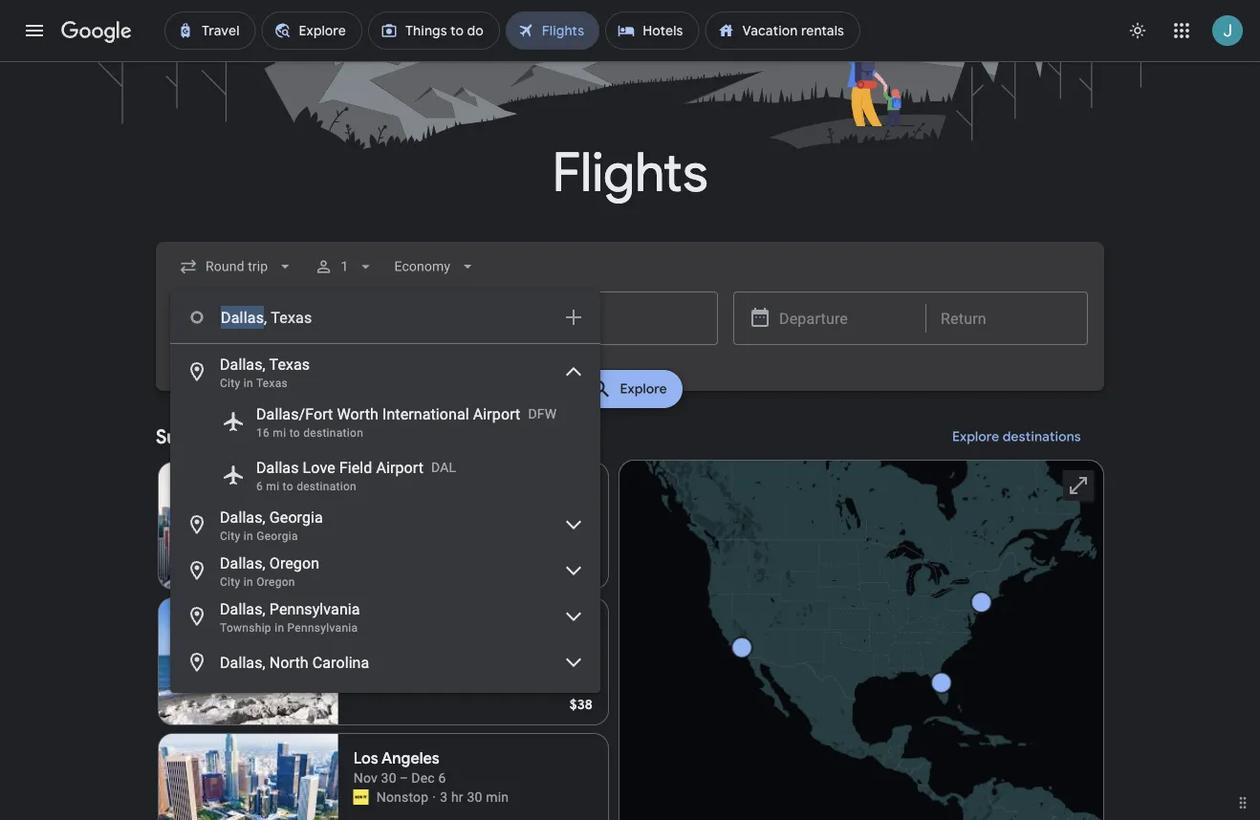 Task type: locate. For each thing, give the bounding box(es) containing it.
dallas love field airport (dal) option
[[170, 449, 601, 502]]

dallas down suggested trips from dallas at the bottom
[[256, 459, 299, 477]]

in for pennsylvania
[[275, 622, 284, 635]]

1 vertical spatial airport
[[376, 459, 424, 477]]

4 – 11
[[381, 499, 419, 515]]

0 vertical spatial texas
[[271, 309, 312, 327]]

3 dallas, from the top
[[220, 554, 266, 573]]

toggle nearby airports for dallas, georgia image
[[563, 514, 585, 537]]

1 vertical spatial texas
[[269, 355, 310, 374]]

$78
[[570, 561, 593, 578]]

mi for dallas
[[266, 480, 280, 494]]

in up dallas, oregon city in oregon
[[244, 530, 253, 543]]

‌,
[[264, 309, 267, 327]]

airport left dfw
[[473, 405, 521, 423]]

explore for explore
[[620, 381, 667, 398]]

explore inside "button"
[[953, 429, 1000, 446]]

dallas, inside dallas, north carolina option
[[220, 654, 266, 672]]

pennsylvania up carolina
[[288, 622, 358, 635]]

explore right toggle nearby airports for dallas, texas icon
[[620, 381, 667, 398]]

city inside dallas, texas city in texas
[[220, 377, 241, 390]]

1 vertical spatial 6
[[439, 771, 446, 786]]

dallas, pennsylvania option
[[170, 594, 601, 640]]

in inside dallas, georgia city in georgia
[[244, 530, 253, 543]]

dallas, down township
[[220, 654, 266, 672]]

in inside dallas, texas city in texas
[[244, 377, 253, 390]]

1 vertical spatial nonstop
[[377, 790, 429, 806]]

dallas
[[348, 425, 401, 449], [256, 459, 299, 477]]

1 city from the top
[[220, 377, 241, 390]]

0 horizontal spatial dallas
[[256, 459, 299, 477]]

toggle nearby airports for dallas, oregon image
[[563, 560, 585, 583]]

3 city from the top
[[220, 576, 241, 589]]

3 hr 30 min
[[440, 790, 509, 806]]

in inside dallas, oregon city in oregon
[[244, 576, 253, 589]]

airport for dallas love field airport
[[376, 459, 424, 477]]

0 vertical spatial mi
[[273, 427, 286, 440]]

0 horizontal spatial explore
[[620, 381, 667, 398]]

city for dallas, oregon
[[220, 576, 241, 589]]

2 city from the top
[[220, 530, 241, 543]]

georgia down love
[[270, 508, 323, 527]]

mi right "16"
[[273, 427, 286, 440]]

origin, select multiple airports image
[[563, 306, 585, 329]]

1 nonstop from the top
[[377, 654, 429, 670]]

frontier image
[[354, 654, 369, 670]]

in inside dallas, pennsylvania township in pennsylvania
[[275, 622, 284, 635]]

toggle nearby airports for dallas, north carolina image
[[563, 651, 585, 674]]

pennsylvania
[[270, 600, 360, 618], [288, 622, 358, 635]]

in
[[244, 377, 253, 390], [244, 530, 253, 543], [244, 576, 253, 589], [275, 622, 284, 635]]

mi
[[273, 427, 286, 440], [266, 480, 280, 494]]

0 vertical spatial 6
[[256, 480, 263, 494]]

2 vertical spatial city
[[220, 576, 241, 589]]

1 vertical spatial oregon
[[257, 576, 295, 589]]

0 vertical spatial to
[[290, 427, 300, 440]]

6 up dallas, georgia city in georgia
[[256, 480, 263, 494]]

0 vertical spatial destination
[[303, 427, 364, 440]]

destination down worth
[[303, 427, 364, 440]]

airport inside dallas/fort worth international airport dfw 16 mi to destination
[[473, 405, 521, 423]]

0 vertical spatial pennsylvania
[[270, 600, 360, 618]]

dallas, north carolina option
[[170, 640, 601, 686]]

1 vertical spatial to
[[283, 480, 294, 494]]

1 button
[[306, 244, 383, 290]]

dallas, up dallas, oregon city in oregon
[[220, 508, 266, 527]]

0 vertical spatial nonstop
[[377, 654, 429, 670]]

destination
[[303, 427, 364, 440], [297, 480, 357, 494]]

destination for love
[[297, 480, 357, 494]]

international
[[383, 405, 469, 423]]

city for dallas, georgia
[[220, 530, 241, 543]]

1 vertical spatial explore
[[953, 429, 1000, 446]]

0 vertical spatial dallas
[[348, 425, 401, 449]]

destination inside dallas/fort worth international airport dfw 16 mi to destination
[[303, 427, 364, 440]]

airport inside dallas love field airport dal 6 mi to destination
[[376, 459, 424, 477]]

dallas, for dallas, pennsylvania
[[220, 600, 266, 618]]

dallas, texas option
[[170, 349, 601, 395]]

texas right ‌,
[[271, 309, 312, 327]]

1 vertical spatial destination
[[297, 480, 357, 494]]

1 horizontal spatial dallas
[[348, 425, 401, 449]]

in up township
[[244, 576, 253, 589]]

dallas, inside dallas, texas city in texas
[[220, 355, 266, 374]]

love
[[303, 459, 336, 477]]

2 dallas, from the top
[[220, 508, 266, 527]]

nonstop
[[377, 654, 429, 670], [377, 790, 429, 806]]

0 horizontal spatial 6
[[256, 480, 263, 494]]

dallas down worth
[[348, 425, 401, 449]]

0 vertical spatial city
[[220, 377, 241, 390]]

‌, texas
[[264, 309, 312, 327]]

city inside dallas, georgia city in georgia
[[220, 530, 241, 543]]

explore
[[620, 381, 667, 398], [953, 429, 1000, 446]]

dallas,
[[220, 355, 266, 374], [220, 508, 266, 527], [220, 554, 266, 573], [220, 600, 266, 618], [220, 654, 266, 672]]

orlando jan 20 – 27, 2024
[[354, 614, 463, 651]]

dallas, down dallas, georgia city in georgia
[[220, 554, 266, 573]]

explore inside button
[[620, 381, 667, 398]]

dallas inside region
[[348, 425, 401, 449]]

1 horizontal spatial explore
[[953, 429, 1000, 446]]

0 vertical spatial airport
[[473, 405, 521, 423]]

oregon up dallas, pennsylvania township in pennsylvania
[[257, 576, 295, 589]]

to inside dallas/fort worth international airport dfw 16 mi to destination
[[290, 427, 300, 440]]

oregon down dallas, georgia city in georgia
[[270, 554, 320, 573]]

to down dallas/fort on the left
[[290, 427, 300, 440]]

1 vertical spatial mi
[[266, 480, 280, 494]]

city inside dallas, oregon city in oregon
[[220, 576, 241, 589]]

mi up dallas, georgia city in georgia
[[266, 480, 280, 494]]

list box
[[170, 344, 601, 694]]

 image
[[433, 788, 436, 807]]

1 dallas, from the top
[[220, 355, 266, 374]]

dallas, inside dallas, oregon city in oregon
[[220, 554, 266, 573]]

5 dallas, from the top
[[220, 654, 266, 672]]

texas up dallas/fort on the left
[[256, 377, 288, 390]]

explore left destinations
[[953, 429, 1000, 446]]

suggested trips from dallas region
[[156, 414, 1105, 821]]

dallas, down ‌,
[[220, 355, 266, 374]]

in for georgia
[[244, 530, 253, 543]]

1 horizontal spatial 6
[[439, 771, 446, 786]]

dallas, for dallas, texas
[[220, 355, 266, 374]]

suggested trips from dallas
[[156, 425, 401, 449]]

destination down love
[[297, 480, 357, 494]]

city up dallas, oregon city in oregon
[[220, 530, 241, 543]]

city up township
[[220, 576, 241, 589]]

nonstop down the 30 – dec
[[377, 790, 429, 806]]

0 vertical spatial explore
[[620, 381, 667, 398]]

$38
[[570, 696, 593, 714]]

dfw
[[528, 406, 557, 422]]

texas
[[271, 309, 312, 327], [269, 355, 310, 374], [256, 377, 288, 390]]

township
[[220, 622, 272, 635]]

dallas, up township
[[220, 600, 266, 618]]

airport for dallas/fort worth international airport
[[473, 405, 521, 423]]

city
[[220, 377, 241, 390], [220, 530, 241, 543], [220, 576, 241, 589]]

airport
[[473, 405, 521, 423], [376, 459, 424, 477]]

in for oregon
[[244, 576, 253, 589]]

georgia
[[270, 508, 323, 527], [257, 530, 298, 543]]

to up dallas, georgia city in georgia
[[283, 480, 294, 494]]

dallas, inside dallas, georgia city in georgia
[[220, 508, 266, 527]]

6
[[256, 480, 263, 494], [439, 771, 446, 786]]

nonstop for jan
[[377, 654, 429, 670]]

los
[[354, 750, 379, 769]]

nonstop down 20 – 27,
[[377, 654, 429, 670]]

1 vertical spatial dallas
[[256, 459, 299, 477]]

city for dallas, texas
[[220, 377, 241, 390]]

georgia up dallas, oregon city in oregon
[[257, 530, 298, 543]]

1 vertical spatial georgia
[[257, 530, 298, 543]]

to inside dallas love field airport dal 6 mi to destination
[[283, 480, 294, 494]]

2 nonstop from the top
[[377, 790, 429, 806]]

pennsylvania up dallas, north carolina
[[270, 600, 360, 618]]

0 horizontal spatial airport
[[376, 459, 424, 477]]

texas down the ‌, texas
[[269, 355, 310, 374]]

destination inside dallas love field airport dal 6 mi to destination
[[297, 480, 357, 494]]

mi inside dallas love field airport dal 6 mi to destination
[[266, 480, 280, 494]]

4 dallas, from the top
[[220, 600, 266, 618]]

1 horizontal spatial airport
[[473, 405, 521, 423]]

1 vertical spatial city
[[220, 530, 241, 543]]

in up suggested trips from dallas at the bottom
[[244, 377, 253, 390]]

in right township
[[275, 622, 284, 635]]

list box containing dallas, texas
[[170, 344, 601, 694]]

to
[[290, 427, 300, 440], [283, 480, 294, 494]]

airport up york
[[376, 459, 424, 477]]

city up suggested
[[220, 377, 241, 390]]

mi inside dallas/fort worth international airport dfw 16 mi to destination
[[273, 427, 286, 440]]

2024
[[432, 635, 463, 651]]

toggle nearby airports for dallas, texas image
[[563, 361, 585, 384]]

None field
[[171, 250, 303, 284], [387, 250, 485, 284], [171, 250, 303, 284], [387, 250, 485, 284]]

dallas, inside dallas, pennsylvania township in pennsylvania
[[220, 600, 266, 618]]

oregon
[[270, 554, 320, 573], [257, 576, 295, 589]]

6 up 3
[[439, 771, 446, 786]]

explore destinations
[[953, 429, 1082, 446]]

explore for explore destinations
[[953, 429, 1000, 446]]



Task type: vqa. For each thing, say whether or not it's contained in the screenshot.
‌,
yes



Task type: describe. For each thing, give the bounding box(es) containing it.
78 US dollars text field
[[570, 561, 593, 578]]

dallas/fort worth international airport (dfw) option
[[170, 395, 601, 449]]

16
[[256, 427, 270, 440]]

2 vertical spatial texas
[[256, 377, 288, 390]]

1
[[341, 259, 349, 275]]

dallas, north carolina
[[220, 654, 370, 672]]

to for dallas
[[283, 480, 294, 494]]

dallas/fort worth international airport dfw 16 mi to destination
[[256, 405, 557, 440]]

suggested
[[156, 425, 251, 449]]

6 inside los angeles nov 30 – dec 6
[[439, 771, 446, 786]]

mi for dallas/fort
[[273, 427, 286, 440]]

6 inside dallas love field airport dal 6 mi to destination
[[256, 480, 263, 494]]

hr
[[451, 790, 464, 806]]

dallas, georgia option
[[170, 502, 601, 548]]

dallas, pennsylvania township in pennsylvania
[[220, 600, 360, 635]]

carolina
[[313, 654, 370, 672]]

orlando
[[354, 614, 413, 633]]

flights
[[553, 139, 708, 207]]

dec
[[354, 499, 377, 515]]

list box inside flight search field
[[170, 344, 601, 694]]

destination for worth
[[303, 427, 364, 440]]

Departure text field
[[780, 293, 912, 344]]

explore button
[[578, 370, 683, 408]]

los angeles nov 30 – dec 6
[[354, 750, 446, 786]]

main menu image
[[23, 19, 46, 42]]

dallas, for dallas, oregon
[[220, 554, 266, 573]]

0 vertical spatial georgia
[[270, 508, 323, 527]]

dal
[[431, 460, 457, 475]]

texas for ‌, texas
[[271, 309, 312, 327]]

dallas, texas city in texas
[[220, 355, 310, 390]]

min
[[486, 790, 509, 806]]

york
[[389, 478, 421, 497]]

from
[[301, 425, 344, 449]]

change appearance image
[[1115, 8, 1161, 54]]

30
[[467, 790, 483, 806]]

dallas, oregon city in oregon
[[220, 554, 320, 589]]

north
[[270, 654, 309, 672]]

worth
[[337, 405, 379, 423]]

texas for dallas, texas city in texas
[[269, 355, 310, 374]]

dallas love field airport dal 6 mi to destination
[[256, 459, 457, 494]]

spirit image
[[354, 790, 369, 806]]

Return text field
[[941, 293, 1073, 344]]

20 – 27,
[[380, 635, 428, 651]]

destinations
[[1003, 429, 1082, 446]]

new york dec 4 – 11
[[354, 478, 421, 515]]

new
[[354, 478, 386, 497]]

dallas inside dallas love field airport dal 6 mi to destination
[[256, 459, 299, 477]]

dallas, oregon option
[[170, 548, 601, 594]]

jan
[[354, 635, 376, 651]]

dallas, for dallas, georgia
[[220, 508, 266, 527]]

3
[[440, 790, 448, 806]]

nov
[[354, 771, 378, 786]]

1 vertical spatial pennsylvania
[[288, 622, 358, 635]]

field
[[339, 459, 373, 477]]

dallas/fort
[[256, 405, 333, 423]]

toggle nearby airports for dallas, pennsylvania image
[[563, 606, 585, 629]]

angeles
[[382, 750, 440, 769]]

to for dallas/fort
[[290, 427, 300, 440]]

in for texas
[[244, 377, 253, 390]]

trips
[[256, 425, 297, 449]]

enter your origin dialog
[[170, 291, 601, 694]]

38 US dollars text field
[[570, 696, 593, 714]]

dallas, georgia city in georgia
[[220, 508, 323, 543]]

Flight search field
[[141, 242, 1120, 694]]

explore destinations button
[[930, 414, 1105, 460]]

nonstop for angeles
[[377, 790, 429, 806]]

Where else? text field
[[220, 295, 551, 341]]

0 vertical spatial oregon
[[270, 554, 320, 573]]

30 – dec
[[381, 771, 435, 786]]



